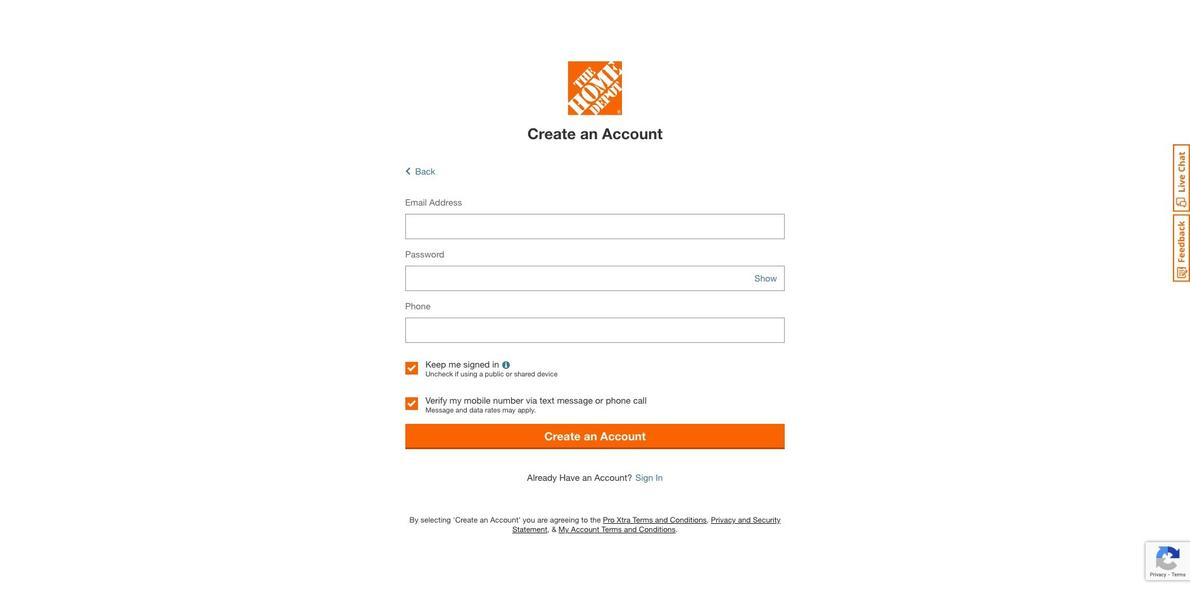 Task type: vqa. For each thing, say whether or not it's contained in the screenshot.
'Feedback Link' image
yes



Task type: locate. For each thing, give the bounding box(es) containing it.
None text field
[[405, 318, 785, 343]]

None email field
[[405, 214, 785, 240]]

None password field
[[405, 266, 785, 291]]



Task type: describe. For each thing, give the bounding box(es) containing it.
back arrow image
[[405, 166, 410, 177]]

live chat image
[[1173, 144, 1190, 212]]

feedback link image
[[1173, 214, 1190, 282]]

thd logo image
[[568, 61, 622, 118]]



